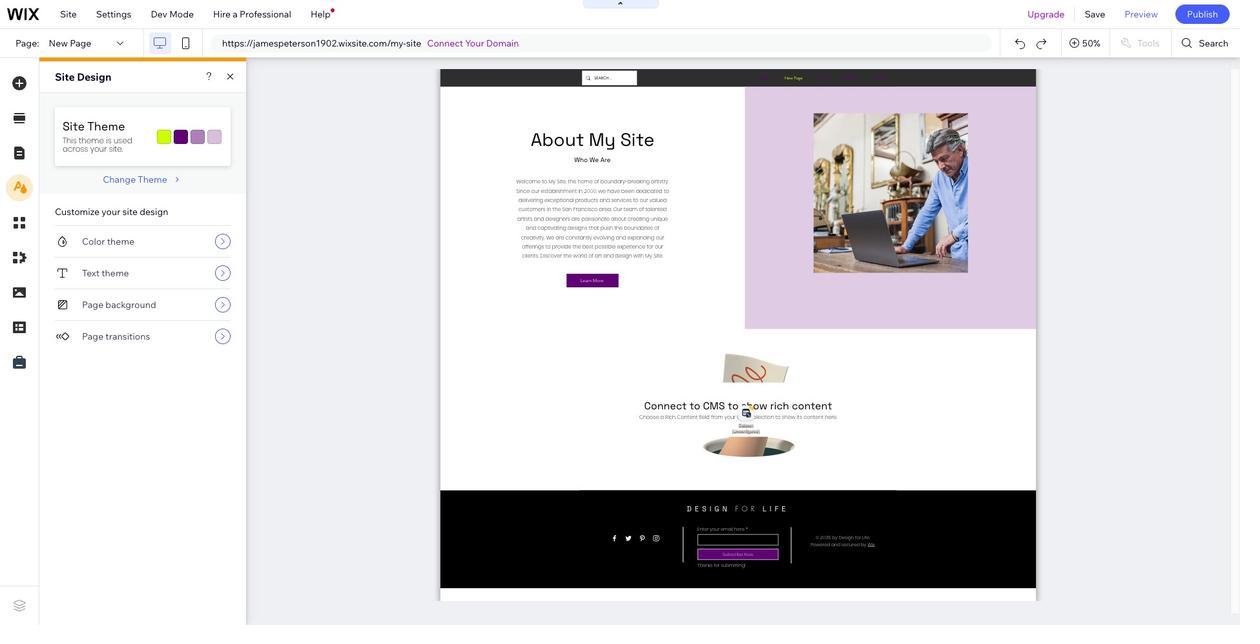 Task type: vqa. For each thing, say whether or not it's contained in the screenshot.
scroll?
no



Task type: locate. For each thing, give the bounding box(es) containing it.
dev mode
[[151, 8, 194, 20]]

dev
[[151, 8, 167, 20]]

design
[[77, 70, 112, 83]]

0 vertical spatial theme
[[79, 135, 104, 146]]

2 vertical spatial page
[[82, 331, 104, 343]]

site up 'this'
[[63, 119, 85, 134]]

change theme
[[103, 174, 167, 185]]

site left design
[[123, 206, 138, 218]]

a
[[233, 8, 238, 20]]

your left site.
[[90, 143, 107, 154]]

publish button
[[1176, 5, 1231, 24]]

2 vertical spatial theme
[[102, 268, 129, 279]]

page background
[[82, 299, 156, 311]]

help
[[311, 8, 331, 20]]

0 vertical spatial page
[[70, 37, 91, 49]]

theme inside site theme this theme is used across your site.
[[79, 135, 104, 146]]

design
[[140, 206, 168, 218]]

page for page transitions
[[82, 331, 104, 343]]

1 vertical spatial theme
[[138, 174, 167, 185]]

page for page background
[[82, 299, 104, 311]]

site left design
[[55, 70, 75, 83]]

your up 'color theme'
[[102, 206, 121, 218]]

page down 'text'
[[82, 299, 104, 311]]

0 horizontal spatial site
[[123, 206, 138, 218]]

theme
[[79, 135, 104, 146], [107, 236, 134, 248], [102, 268, 129, 279]]

1 vertical spatial theme
[[107, 236, 134, 248]]

background
[[106, 299, 156, 311]]

page left transitions at the bottom
[[82, 331, 104, 343]]

site up new page
[[60, 8, 77, 20]]

2 vertical spatial site
[[63, 119, 85, 134]]

settings
[[96, 8, 131, 20]]

0 vertical spatial theme
[[87, 119, 125, 134]]

1 vertical spatial page
[[82, 299, 104, 311]]

site inside site theme this theme is used across your site.
[[63, 119, 85, 134]]

theme left is on the top of page
[[79, 135, 104, 146]]

1 horizontal spatial site
[[406, 37, 422, 49]]

0 horizontal spatial theme
[[87, 119, 125, 134]]

theme up design
[[138, 174, 167, 185]]

theme for site
[[87, 119, 125, 134]]

your
[[90, 143, 107, 154], [102, 206, 121, 218]]

domain
[[487, 37, 519, 49]]

mode
[[169, 8, 194, 20]]

theme right 'text'
[[102, 268, 129, 279]]

site
[[60, 8, 77, 20], [55, 70, 75, 83], [63, 119, 85, 134]]

hire a professional
[[213, 8, 291, 20]]

page
[[70, 37, 91, 49], [82, 299, 104, 311], [82, 331, 104, 343]]

1 vertical spatial site
[[55, 70, 75, 83]]

site.
[[109, 143, 123, 154]]

0 vertical spatial your
[[90, 143, 107, 154]]

your
[[466, 37, 485, 49]]

50% button
[[1062, 29, 1110, 58]]

customize
[[55, 206, 100, 218]]

connect
[[427, 37, 464, 49]]

theme up is on the top of page
[[87, 119, 125, 134]]

1 horizontal spatial theme
[[138, 174, 167, 185]]

page transitions
[[82, 331, 150, 343]]

theme right color at the top left of page
[[107, 236, 134, 248]]

publish
[[1188, 8, 1219, 20]]

page right new at the left of page
[[70, 37, 91, 49]]

theme inside site theme this theme is used across your site.
[[87, 119, 125, 134]]

save
[[1085, 8, 1106, 20]]

site
[[406, 37, 422, 49], [123, 206, 138, 218]]

change theme button
[[103, 174, 183, 185]]

theme
[[87, 119, 125, 134], [138, 174, 167, 185]]

site left the connect
[[406, 37, 422, 49]]



Task type: describe. For each thing, give the bounding box(es) containing it.
theme for color theme
[[107, 236, 134, 248]]

change
[[103, 174, 136, 185]]

text theme
[[82, 268, 129, 279]]

1 vertical spatial site
[[123, 206, 138, 218]]

search
[[1200, 37, 1229, 49]]

text
[[82, 268, 100, 279]]

your inside site theme this theme is used across your site.
[[90, 143, 107, 154]]

theme for text theme
[[102, 268, 129, 279]]

color
[[82, 236, 105, 248]]

color theme
[[82, 236, 134, 248]]

hire
[[213, 8, 231, 20]]

1 vertical spatial your
[[102, 206, 121, 218]]

tools
[[1138, 37, 1160, 49]]

across
[[63, 143, 88, 154]]

search button
[[1173, 29, 1241, 58]]

is
[[106, 135, 112, 146]]

https://jamespeterson1902.wixsite.com/my-
[[222, 37, 406, 49]]

save button
[[1076, 0, 1116, 28]]

transitions
[[106, 331, 150, 343]]

new page
[[49, 37, 91, 49]]

site design
[[55, 70, 112, 83]]

theme for change
[[138, 174, 167, 185]]

new
[[49, 37, 68, 49]]

customize your site design
[[55, 206, 168, 218]]

site for design
[[55, 70, 75, 83]]

0 vertical spatial site
[[60, 8, 77, 20]]

preview
[[1125, 8, 1159, 20]]

site theme this theme is used across your site.
[[63, 119, 132, 154]]

site for theme
[[63, 119, 85, 134]]

this
[[63, 135, 77, 146]]

used
[[114, 135, 132, 146]]

tools button
[[1111, 29, 1172, 58]]

0 vertical spatial site
[[406, 37, 422, 49]]

https://jamespeterson1902.wixsite.com/my-site connect your domain
[[222, 37, 519, 49]]

upgrade
[[1028, 8, 1065, 20]]

50%
[[1083, 37, 1101, 49]]

professional
[[240, 8, 291, 20]]

preview button
[[1116, 0, 1169, 28]]



